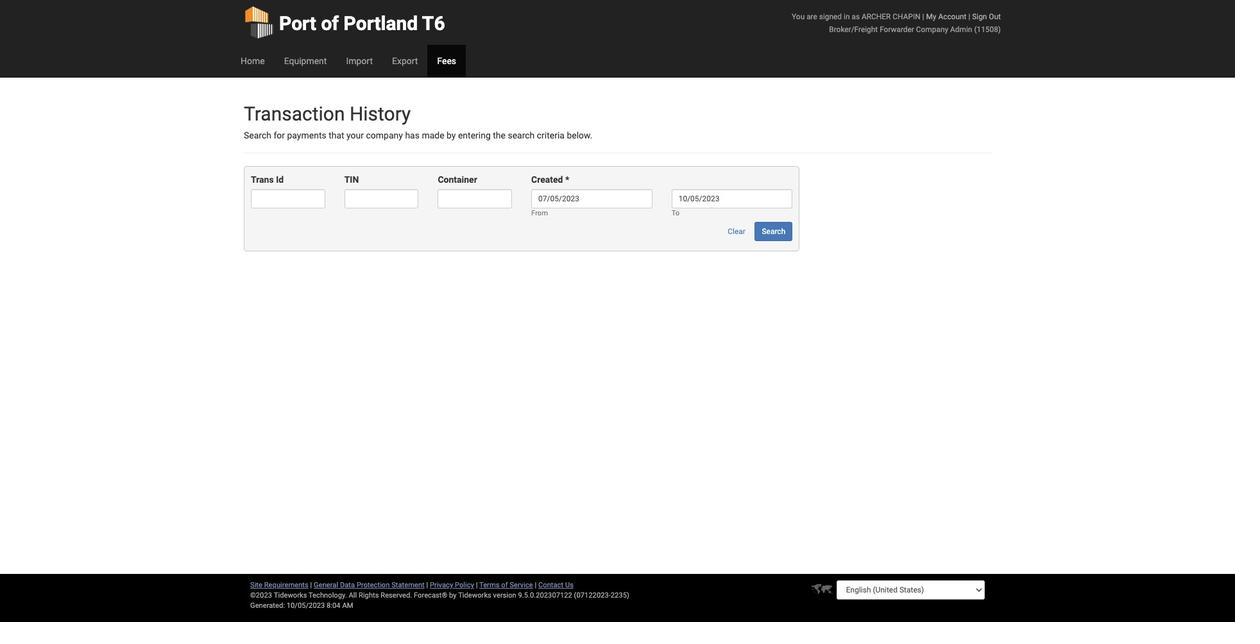 Task type: vqa. For each thing, say whether or not it's contained in the screenshot.
SELECT
no



Task type: locate. For each thing, give the bounding box(es) containing it.
am
[[342, 602, 353, 610]]

contact us link
[[538, 581, 574, 590]]

1 vertical spatial by
[[449, 592, 457, 600]]

forecast®
[[414, 592, 447, 600]]

import
[[346, 56, 373, 66]]

general
[[314, 581, 338, 590]]

by down privacy policy link
[[449, 592, 457, 600]]

search left the 'for'
[[244, 130, 271, 141]]

of right 'port'
[[321, 12, 339, 35]]

payments
[[287, 130, 326, 141]]

export
[[392, 56, 418, 66]]

data
[[340, 581, 355, 590]]

import button
[[336, 45, 382, 77]]

search
[[244, 130, 271, 141], [762, 227, 785, 236]]

0 horizontal spatial search
[[244, 130, 271, 141]]

search right clear
[[762, 227, 785, 236]]

technology.
[[309, 592, 347, 600]]

site requirements link
[[250, 581, 308, 590]]

rights
[[359, 592, 379, 600]]

search button
[[755, 222, 793, 241]]

1 horizontal spatial of
[[501, 581, 508, 590]]

0 vertical spatial by
[[447, 130, 456, 141]]

out
[[989, 12, 1001, 21]]

of up the version
[[501, 581, 508, 590]]

you
[[792, 12, 805, 21]]

clear button
[[721, 222, 753, 241]]

created
[[531, 175, 563, 185]]

has
[[405, 130, 420, 141]]

of
[[321, 12, 339, 35], [501, 581, 508, 590]]

statement
[[391, 581, 425, 590]]

search
[[508, 130, 535, 141]]

0 vertical spatial of
[[321, 12, 339, 35]]

by right made
[[447, 130, 456, 141]]

generated:
[[250, 602, 285, 610]]

policy
[[455, 581, 474, 590]]

my account link
[[926, 12, 967, 21]]

all
[[349, 592, 357, 600]]

(11508)
[[974, 25, 1001, 34]]

site requirements | general data protection statement | privacy policy | terms of service | contact us ©2023 tideworks technology. all rights reserved. forecast® by tideworks version 9.5.0.202307122 (07122023-2235) generated: 10/05/2023 8:04 am
[[250, 581, 629, 610]]

the
[[493, 130, 506, 141]]

protection
[[357, 581, 390, 590]]

port of portland t6
[[279, 12, 445, 35]]

to
[[672, 209, 680, 218]]

| left general
[[310, 581, 312, 590]]

1 horizontal spatial search
[[762, 227, 785, 236]]

privacy
[[430, 581, 453, 590]]

equipment
[[284, 56, 327, 66]]

|
[[922, 12, 924, 21], [968, 12, 970, 21], [310, 581, 312, 590], [426, 581, 428, 590], [476, 581, 478, 590], [535, 581, 537, 590]]

as
[[852, 12, 860, 21]]

by
[[447, 130, 456, 141], [449, 592, 457, 600]]

equipment button
[[274, 45, 336, 77]]

Container text field
[[438, 190, 512, 209]]

| up the tideworks
[[476, 581, 478, 590]]

transaction history search for payments that your company has made by entering the search criteria below.
[[244, 103, 592, 141]]

Created * text field
[[531, 190, 652, 209]]

criteria
[[537, 130, 565, 141]]

you are signed in as archer chapin | my account | sign out broker/freight forwarder company admin (11508)
[[792, 12, 1001, 34]]

tideworks
[[458, 592, 491, 600]]

1 vertical spatial search
[[762, 227, 785, 236]]

created *
[[531, 175, 569, 185]]

by inside site requirements | general data protection statement | privacy policy | terms of service | contact us ©2023 tideworks technology. all rights reserved. forecast® by tideworks version 9.5.0.202307122 (07122023-2235) generated: 10/05/2023 8:04 am
[[449, 592, 457, 600]]

admin
[[950, 25, 972, 34]]

id
[[276, 175, 284, 185]]

company
[[916, 25, 948, 34]]

account
[[938, 12, 967, 21]]

search inside 'button'
[[762, 227, 785, 236]]

MM/dd/yyyy text field
[[672, 190, 793, 209]]

container
[[438, 175, 477, 185]]

your
[[347, 130, 364, 141]]

1 vertical spatial of
[[501, 581, 508, 590]]

home button
[[231, 45, 274, 77]]

0 vertical spatial search
[[244, 130, 271, 141]]

are
[[807, 12, 817, 21]]



Task type: describe. For each thing, give the bounding box(es) containing it.
port of portland t6 link
[[244, 0, 445, 45]]

10/05/2023
[[287, 602, 325, 610]]

that
[[329, 130, 344, 141]]

from
[[531, 209, 548, 218]]

site
[[250, 581, 262, 590]]

privacy policy link
[[430, 581, 474, 590]]

terms of service link
[[479, 581, 533, 590]]

home
[[241, 56, 265, 66]]

version
[[493, 592, 516, 600]]

signed
[[819, 12, 842, 21]]

9.5.0.202307122
[[518, 592, 572, 600]]

forwarder
[[880, 25, 914, 34]]

terms
[[479, 581, 499, 590]]

t6
[[422, 12, 445, 35]]

reserved.
[[381, 592, 412, 600]]

sign out link
[[972, 12, 1001, 21]]

sign
[[972, 12, 987, 21]]

transaction
[[244, 103, 345, 125]]

| up the 9.5.0.202307122
[[535, 581, 537, 590]]

chapin
[[893, 12, 920, 21]]

archer
[[862, 12, 891, 21]]

by inside "transaction history search for payments that your company has made by entering the search criteria below."
[[447, 130, 456, 141]]

TIN text field
[[344, 190, 419, 209]]

Trans Id text field
[[251, 190, 325, 209]]

contact
[[538, 581, 563, 590]]

2235)
[[611, 592, 629, 600]]

| up forecast®
[[426, 581, 428, 590]]

port
[[279, 12, 316, 35]]

general data protection statement link
[[314, 581, 425, 590]]

entering
[[458, 130, 491, 141]]

service
[[510, 581, 533, 590]]

history
[[350, 103, 411, 125]]

trans
[[251, 175, 274, 185]]

broker/freight
[[829, 25, 878, 34]]

*
[[565, 175, 569, 185]]

0 horizontal spatial of
[[321, 12, 339, 35]]

| left sign
[[968, 12, 970, 21]]

us
[[565, 581, 574, 590]]

tin
[[344, 175, 359, 185]]

for
[[274, 130, 285, 141]]

8:04
[[327, 602, 340, 610]]

company
[[366, 130, 403, 141]]

trans id
[[251, 175, 284, 185]]

of inside site requirements | general data protection statement | privacy policy | terms of service | contact us ©2023 tideworks technology. all rights reserved. forecast® by tideworks version 9.5.0.202307122 (07122023-2235) generated: 10/05/2023 8:04 am
[[501, 581, 508, 590]]

search inside "transaction history search for payments that your company has made by entering the search criteria below."
[[244, 130, 271, 141]]

fees
[[437, 56, 456, 66]]

(07122023-
[[574, 592, 611, 600]]

below.
[[567, 130, 592, 141]]

in
[[844, 12, 850, 21]]

portland
[[344, 12, 418, 35]]

| left my
[[922, 12, 924, 21]]

©2023 tideworks
[[250, 592, 307, 600]]

made
[[422, 130, 444, 141]]

fees button
[[428, 45, 466, 77]]

export button
[[382, 45, 428, 77]]

clear
[[728, 227, 745, 236]]

requirements
[[264, 581, 308, 590]]

my
[[926, 12, 936, 21]]



